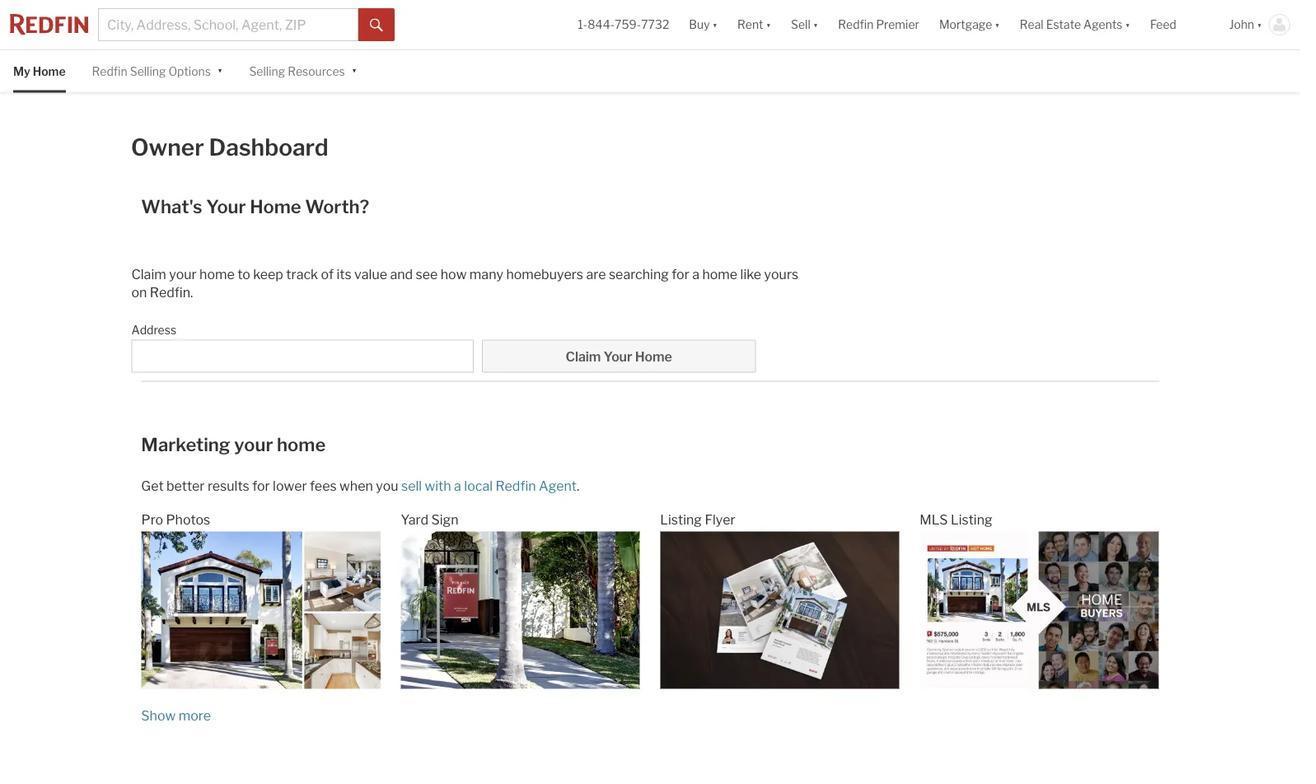 Task type: describe. For each thing, give the bounding box(es) containing it.
marketing
[[141, 433, 230, 455]]

7732
[[641, 18, 669, 32]]

rent ▾ button
[[737, 0, 771, 49]]

yard sign
[[401, 512, 459, 528]]

real estate agents ▾ link
[[1020, 0, 1130, 49]]

0 horizontal spatial home
[[33, 64, 66, 78]]

what's your home worth?
[[141, 195, 369, 217]]

your for claim
[[169, 266, 197, 282]]

▾ right rent
[[766, 18, 771, 32]]

.
[[577, 478, 580, 494]]

results
[[208, 478, 249, 494]]

sell ▾ button
[[781, 0, 828, 49]]

flyer
[[705, 512, 736, 528]]

for inside claim your home to keep track of its value and see how many homebuyers are searching for a home like yours on redfin.
[[672, 266, 689, 282]]

photos
[[166, 512, 210, 528]]

redfin for redfin premier
[[838, 18, 874, 32]]

▾ inside dropdown button
[[1125, 18, 1130, 32]]

listing flyer
[[660, 512, 736, 528]]

pro
[[141, 512, 163, 528]]

claim for claim your home
[[566, 349, 601, 365]]

agents
[[1084, 18, 1123, 32]]

resources
[[288, 64, 345, 78]]

when
[[340, 478, 373, 494]]

sell
[[401, 478, 422, 494]]

City, Address, School, Agent, ZIP search field
[[98, 8, 358, 41]]

more
[[179, 708, 211, 724]]

what's
[[141, 195, 202, 217]]

redfin yard sign image
[[401, 532, 640, 689]]

and
[[390, 266, 413, 282]]

sell ▾ button
[[791, 0, 818, 49]]

yours
[[764, 266, 799, 282]]

1-844-759-7732 link
[[578, 18, 669, 32]]

844-
[[588, 18, 615, 32]]

professional listing flyer image
[[660, 532, 899, 689]]

rent ▾
[[737, 18, 771, 32]]

redfin premier button
[[828, 0, 929, 49]]

fees
[[310, 478, 337, 494]]

real estate agents ▾
[[1020, 18, 1130, 32]]

buy
[[689, 18, 710, 32]]

759-
[[615, 18, 641, 32]]

selling inside redfin selling options ▾
[[130, 64, 166, 78]]

dashboard
[[209, 133, 328, 161]]

better
[[166, 478, 205, 494]]

buy ▾ button
[[689, 0, 718, 49]]

feed button
[[1140, 0, 1219, 49]]

▾ inside 'selling resources ▾'
[[352, 63, 357, 77]]

on
[[131, 284, 147, 301]]

rent
[[737, 18, 763, 32]]

its
[[337, 266, 352, 282]]

value
[[354, 266, 387, 282]]

searching
[[609, 266, 669, 282]]

john
[[1229, 18, 1254, 32]]

home for claim your home to keep track of its value and see how many homebuyers are searching for a home like yours on redfin.
[[199, 266, 235, 282]]

free professional listing photos image
[[141, 532, 380, 689]]

get better results for lower fees when you sell with a local redfin agent .
[[141, 478, 580, 494]]

my
[[13, 64, 30, 78]]

local mls listing image
[[920, 532, 1159, 689]]

▾ right mortgage
[[995, 18, 1000, 32]]

with
[[425, 478, 451, 494]]

like
[[740, 266, 761, 282]]

estate
[[1046, 18, 1081, 32]]

a inside claim your home to keep track of its value and see how many homebuyers are searching for a home like yours on redfin.
[[692, 266, 700, 282]]

lower
[[273, 478, 307, 494]]

many
[[470, 266, 503, 282]]

▾ inside redfin selling options ▾
[[217, 63, 223, 77]]

▾ right john
[[1257, 18, 1262, 32]]

redfin premier
[[838, 18, 919, 32]]

see
[[416, 266, 438, 282]]

homebuyers
[[506, 266, 583, 282]]

how
[[441, 266, 467, 282]]



Task type: vqa. For each thing, say whether or not it's contained in the screenshot.
the bottom your
yes



Task type: locate. For each thing, give the bounding box(es) containing it.
0 vertical spatial for
[[672, 266, 689, 282]]

1 horizontal spatial home
[[277, 433, 326, 455]]

john ▾
[[1229, 18, 1262, 32]]

0 vertical spatial your
[[169, 266, 197, 282]]

submit search image
[[370, 19, 383, 32]]

your
[[169, 266, 197, 282], [234, 433, 273, 455]]

selling resources ▾
[[249, 63, 357, 78]]

2 vertical spatial home
[[635, 349, 672, 365]]

1 horizontal spatial a
[[692, 266, 700, 282]]

▾ right agents
[[1125, 18, 1130, 32]]

2 horizontal spatial home
[[635, 349, 672, 365]]

redfin.
[[150, 284, 193, 301]]

▾ right sell
[[813, 18, 818, 32]]

get
[[141, 478, 164, 494]]

0 horizontal spatial claim
[[131, 266, 166, 282]]

1 vertical spatial for
[[252, 478, 270, 494]]

buy ▾
[[689, 18, 718, 32]]

premier
[[876, 18, 919, 32]]

1 selling from the left
[[130, 64, 166, 78]]

1 horizontal spatial redfin
[[838, 18, 874, 32]]

1 vertical spatial your
[[604, 349, 632, 365]]

claim your home to keep track of its value and see how many homebuyers are searching for a home like yours on redfin.
[[131, 266, 799, 301]]

local redfin agent
[[464, 478, 577, 494]]

home for marketing your home
[[277, 433, 326, 455]]

keep
[[253, 266, 283, 282]]

1 vertical spatial claim
[[566, 349, 601, 365]]

your up results
[[234, 433, 273, 455]]

0 horizontal spatial redfin
[[92, 64, 127, 78]]

yard
[[401, 512, 429, 528]]

your up the redfin.
[[169, 266, 197, 282]]

0 vertical spatial claim
[[131, 266, 166, 282]]

mortgage
[[939, 18, 992, 32]]

0 horizontal spatial selling
[[130, 64, 166, 78]]

redfin right the my home
[[92, 64, 127, 78]]

mortgage ▾
[[939, 18, 1000, 32]]

selling left options
[[130, 64, 166, 78]]

2 listing from the left
[[951, 512, 993, 528]]

for right the "searching"
[[672, 266, 689, 282]]

redfin inside redfin selling options ▾
[[92, 64, 127, 78]]

feed
[[1150, 18, 1177, 32]]

redfin selling options link
[[92, 50, 211, 92]]

1 horizontal spatial claim
[[566, 349, 601, 365]]

home up 'lower'
[[277, 433, 326, 455]]

1-
[[578, 18, 588, 32]]

None search field
[[131, 340, 474, 373]]

claim for claim your home to keep track of its value and see how many homebuyers are searching for a home like yours on redfin.
[[131, 266, 166, 282]]

claim your home button
[[482, 340, 756, 373]]

sell
[[791, 18, 811, 32]]

1 horizontal spatial your
[[234, 433, 273, 455]]

redfin left premier
[[838, 18, 874, 32]]

1 horizontal spatial listing
[[951, 512, 993, 528]]

redfin selling options ▾
[[92, 63, 223, 78]]

0 horizontal spatial your
[[206, 195, 246, 217]]

0 horizontal spatial your
[[169, 266, 197, 282]]

to
[[237, 266, 250, 282]]

0 horizontal spatial home
[[199, 266, 235, 282]]

home inside "button"
[[635, 349, 672, 365]]

listing
[[660, 512, 702, 528], [951, 512, 993, 528]]

selling
[[130, 64, 166, 78], [249, 64, 285, 78]]

listing right mls
[[951, 512, 993, 528]]

home
[[33, 64, 66, 78], [250, 195, 301, 217], [635, 349, 672, 365]]

mortgage ▾ button
[[929, 0, 1010, 49]]

2 horizontal spatial home
[[702, 266, 738, 282]]

owner
[[131, 133, 204, 161]]

mortgage ▾ button
[[939, 0, 1000, 49]]

address
[[131, 323, 176, 337]]

0 horizontal spatial a
[[454, 478, 461, 494]]

▾ right options
[[217, 63, 223, 77]]

2 selling from the left
[[249, 64, 285, 78]]

sell ▾
[[791, 18, 818, 32]]

your inside "button"
[[604, 349, 632, 365]]

claim inside claim your home to keep track of its value and see how many homebuyers are searching for a home like yours on redfin.
[[131, 266, 166, 282]]

selling resources link
[[249, 50, 345, 92]]

mls listing
[[920, 512, 993, 528]]

1 vertical spatial your
[[234, 433, 273, 455]]

your
[[206, 195, 246, 217], [604, 349, 632, 365]]

for
[[672, 266, 689, 282], [252, 478, 270, 494]]

claim inside "button"
[[566, 349, 601, 365]]

home left to
[[199, 266, 235, 282]]

0 horizontal spatial for
[[252, 478, 270, 494]]

redfin for redfin selling options ▾
[[92, 64, 127, 78]]

buy ▾ button
[[679, 0, 728, 49]]

0 horizontal spatial listing
[[660, 512, 702, 528]]

redfin
[[838, 18, 874, 32], [92, 64, 127, 78]]

marketing your home
[[141, 433, 326, 455]]

0 vertical spatial a
[[692, 266, 700, 282]]

1 listing from the left
[[660, 512, 702, 528]]

of
[[321, 266, 334, 282]]

track
[[286, 266, 318, 282]]

0 vertical spatial redfin
[[838, 18, 874, 32]]

selling left resources
[[249, 64, 285, 78]]

real estate agents ▾ button
[[1010, 0, 1140, 49]]

mls
[[920, 512, 948, 528]]

▾ right resources
[[352, 63, 357, 77]]

worth?
[[305, 195, 369, 217]]

for left 'lower'
[[252, 478, 270, 494]]

▾
[[712, 18, 718, 32], [766, 18, 771, 32], [813, 18, 818, 32], [995, 18, 1000, 32], [1125, 18, 1130, 32], [1257, 18, 1262, 32], [217, 63, 223, 77], [352, 63, 357, 77]]

1 horizontal spatial selling
[[249, 64, 285, 78]]

a left like
[[692, 266, 700, 282]]

rent ▾ button
[[728, 0, 781, 49]]

selling inside 'selling resources ▾'
[[249, 64, 285, 78]]

home for what's your home worth?
[[250, 195, 301, 217]]

show more link
[[141, 708, 211, 724]]

show
[[141, 708, 176, 724]]

home for claim your home
[[635, 349, 672, 365]]

your for what's
[[206, 195, 246, 217]]

1 vertical spatial home
[[250, 195, 301, 217]]

1-844-759-7732
[[578, 18, 669, 32]]

pro photos
[[141, 512, 210, 528]]

you
[[376, 478, 398, 494]]

claim
[[131, 266, 166, 282], [566, 349, 601, 365]]

1 vertical spatial a
[[454, 478, 461, 494]]

show more
[[141, 708, 211, 724]]

0 vertical spatial home
[[33, 64, 66, 78]]

real
[[1020, 18, 1044, 32]]

▾ right buy
[[712, 18, 718, 32]]

1 vertical spatial redfin
[[92, 64, 127, 78]]

your for claim
[[604, 349, 632, 365]]

are
[[586, 266, 606, 282]]

listing left flyer
[[660, 512, 702, 528]]

1 horizontal spatial home
[[250, 195, 301, 217]]

redfin inside button
[[838, 18, 874, 32]]

your inside claim your home to keep track of its value and see how many homebuyers are searching for a home like yours on redfin.
[[169, 266, 197, 282]]

1 horizontal spatial for
[[672, 266, 689, 282]]

a
[[692, 266, 700, 282], [454, 478, 461, 494]]

owner dashboard
[[131, 133, 328, 161]]

1 horizontal spatial your
[[604, 349, 632, 365]]

my home
[[13, 64, 66, 78]]

my home link
[[13, 50, 66, 92]]

sell with a local redfin agent link
[[401, 478, 577, 494]]

claim your home
[[566, 349, 672, 365]]

sign
[[431, 512, 459, 528]]

0 vertical spatial your
[[206, 195, 246, 217]]

options
[[168, 64, 211, 78]]

a right with
[[454, 478, 461, 494]]

home left like
[[702, 266, 738, 282]]

your for marketing
[[234, 433, 273, 455]]



